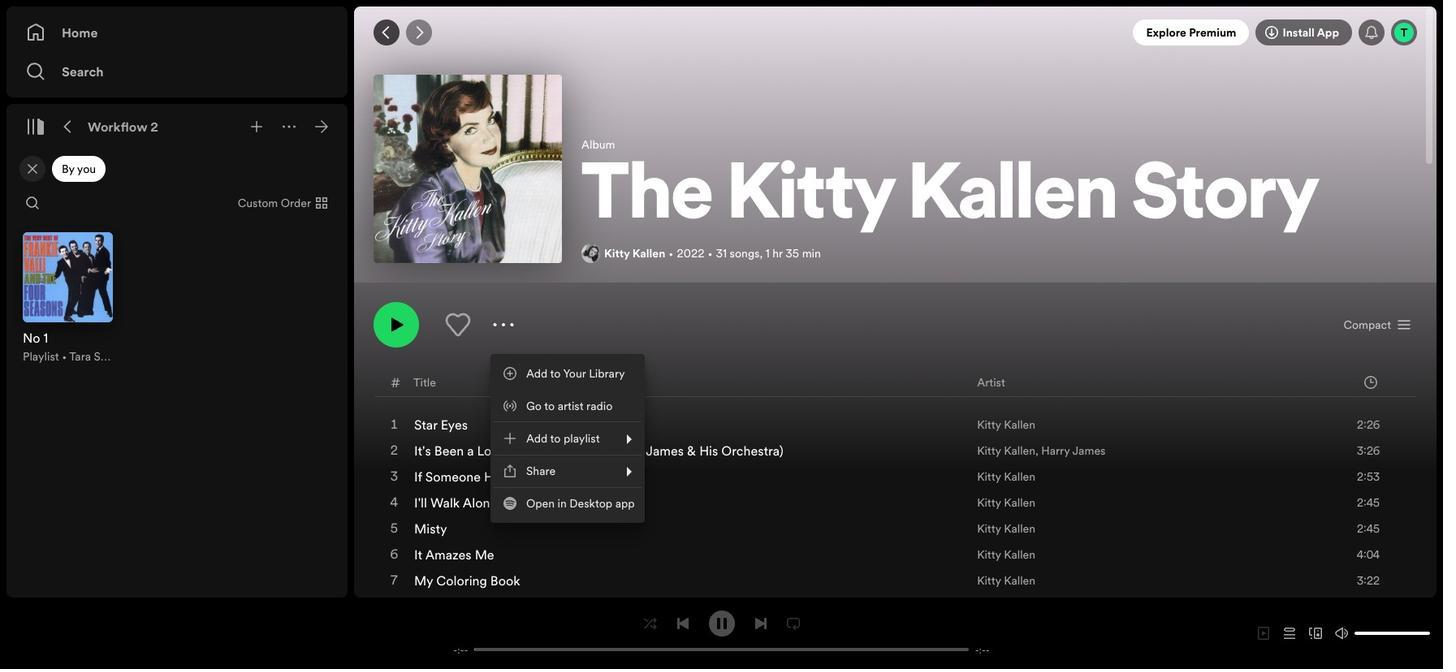 Task type: vqa. For each thing, say whether or not it's contained in the screenshot.
Accessibility
no



Task type: locate. For each thing, give the bounding box(es) containing it.
2 cell from the left
[[414, 594, 964, 620]]

3 cell from the left
[[977, 594, 1252, 620]]

star eyes
[[414, 416, 468, 434]]

1 horizontal spatial :-
[[979, 643, 986, 657]]

artist
[[977, 374, 1005, 390]]

kitty kallen for coloring
[[977, 573, 1036, 589]]

radio
[[587, 398, 613, 414]]

go to artist radio
[[526, 398, 613, 414]]

playlist
[[23, 348, 59, 364]]

kitty kallen , harry james
[[977, 443, 1106, 459]]

kitty kallen for amazes
[[977, 547, 1036, 563]]

1 cell from the left
[[388, 594, 401, 620]]

1
[[766, 245, 770, 262]]

31
[[716, 245, 727, 262]]

0 vertical spatial to
[[550, 366, 561, 382]]

kitty kallen link for if someone had told me
[[977, 469, 1036, 485]]

None search field
[[19, 190, 45, 216]]

to for your
[[550, 366, 561, 382]]

someone
[[425, 468, 481, 486]]

group
[[13, 223, 122, 374]]

3 - from the left
[[975, 643, 979, 657]]

1 vertical spatial add
[[526, 430, 548, 447]]

#
[[391, 373, 400, 391]]

1 vertical spatial to
[[544, 398, 555, 414]]

1 vertical spatial ,
[[1036, 443, 1039, 459]]

go
[[526, 398, 542, 414]]

go forward image
[[413, 26, 426, 39]]

0 horizontal spatial me
[[475, 546, 494, 564]]

if someone had told me
[[414, 468, 559, 486]]

2 2:45 from the top
[[1357, 521, 1380, 537]]

order
[[281, 195, 311, 211]]

0 vertical spatial ,
[[760, 245, 763, 262]]

Custom Order, Grid view field
[[225, 190, 338, 216]]

2 add from the top
[[526, 430, 548, 447]]

1 - from the left
[[453, 643, 457, 657]]

coloring
[[436, 572, 487, 590]]

if someone had told me link
[[414, 468, 559, 486]]

1 horizontal spatial me
[[539, 468, 559, 486]]

, for songs
[[760, 245, 763, 262]]

# row
[[374, 368, 1417, 397]]

star eyes link
[[414, 416, 468, 434]]

group inside main element
[[13, 223, 122, 374]]

cell
[[388, 594, 401, 620], [414, 594, 964, 620], [977, 594, 1252, 620], [1265, 594, 1403, 620]]

me right told
[[539, 468, 559, 486]]

0 vertical spatial 2:45
[[1357, 495, 1380, 511]]

explore
[[1146, 24, 1187, 41]]

to left your
[[550, 366, 561, 382]]

kitty
[[727, 159, 894, 237], [604, 245, 630, 262], [977, 417, 1001, 433], [977, 443, 1001, 459], [977, 469, 1001, 485], [977, 495, 1001, 511], [977, 521, 1001, 537], [977, 547, 1001, 563], [977, 573, 1001, 589]]

search
[[62, 63, 104, 80]]

kitty kallen link for my coloring book
[[977, 573, 1036, 589]]

harry
[[611, 442, 643, 460], [1042, 443, 1070, 459]]

2:26
[[1357, 417, 1380, 433]]

0 horizontal spatial james
[[646, 442, 684, 460]]

home
[[62, 24, 98, 41]]

2:45
[[1357, 495, 1380, 511], [1357, 521, 1380, 537]]

1 vertical spatial me
[[475, 546, 494, 564]]

had
[[484, 468, 508, 486]]

1 :- from the left
[[457, 643, 464, 657]]

premium
[[1189, 24, 1237, 41]]

kallen
[[908, 159, 1118, 237], [633, 245, 666, 262], [1004, 417, 1036, 433], [1004, 443, 1036, 459], [1004, 469, 1036, 485], [1004, 495, 1036, 511], [1004, 521, 1036, 537], [1004, 547, 1036, 563], [1004, 573, 1036, 589]]

pause image
[[715, 617, 728, 630]]

add up go
[[526, 366, 548, 382]]

kitty for my coloring book
[[977, 573, 1001, 589]]

app
[[1317, 24, 1339, 41]]

group containing playlist
[[13, 223, 122, 374]]

top bar and user menu element
[[354, 6, 1437, 58]]

walk
[[430, 494, 460, 512]]

i'll
[[414, 494, 427, 512]]

kitty kallen for eyes
[[977, 417, 1036, 433]]

kallen inside album the kitty kallen story
[[908, 159, 1118, 237]]

, for kallen
[[1036, 443, 1039, 459]]

to
[[550, 366, 561, 382], [544, 398, 555, 414], [550, 430, 561, 447]]

add for add to your library
[[526, 366, 548, 382]]

his
[[699, 442, 718, 460]]

to right go
[[544, 398, 555, 414]]

-:--
[[453, 643, 468, 657], [975, 643, 990, 657]]

to inside dropdown button
[[550, 430, 561, 447]]

playlist •
[[23, 348, 69, 364]]

0 horizontal spatial :-
[[457, 643, 464, 657]]

add down go
[[526, 430, 548, 447]]

kitty kallen for someone
[[977, 469, 1036, 485]]

,
[[760, 245, 763, 262], [1036, 443, 1039, 459]]

to for artist
[[544, 398, 555, 414]]

1 horizontal spatial -:--
[[975, 643, 990, 657]]

time
[[546, 442, 575, 460]]

misty link
[[414, 520, 447, 538]]

add inside dropdown button
[[526, 430, 548, 447]]

custom order
[[238, 195, 311, 211]]

1 horizontal spatial harry
[[1042, 443, 1070, 459]]

if
[[414, 468, 422, 486]]

to left playlist
[[550, 430, 561, 447]]

kitty kallen link
[[604, 245, 666, 262], [977, 417, 1036, 433], [977, 443, 1036, 459], [977, 469, 1036, 485], [977, 495, 1036, 511], [977, 521, 1036, 537], [977, 547, 1036, 563], [977, 573, 1036, 589]]

1 2:45 from the top
[[1357, 495, 1380, 511]]

By you checkbox
[[52, 156, 106, 182]]

, inside the kitty kallen story grid
[[1036, 443, 1039, 459]]

Disable repeat checkbox
[[780, 610, 806, 636]]

duration image
[[1365, 376, 1378, 389]]

0 horizontal spatial harry
[[611, 442, 643, 460]]

open in desktop app button
[[494, 487, 641, 520]]

35
[[786, 245, 799, 262]]

, left harry james link
[[1036, 443, 1039, 459]]

kallen for my coloring book
[[1004, 573, 1036, 589]]

kitty kallen link for misty
[[977, 521, 1036, 537]]

4 - from the left
[[986, 643, 990, 657]]

0 vertical spatial add
[[526, 366, 548, 382]]

2:45 down 2:53
[[1357, 495, 1380, 511]]

kitty kallen image
[[582, 244, 601, 263]]

previous image
[[676, 617, 689, 630]]

1 add from the top
[[526, 366, 548, 382]]

been
[[434, 442, 464, 460]]

it's been a long, long time (with harry james & his orchestra) link
[[414, 442, 784, 460]]

2 vertical spatial to
[[550, 430, 561, 447]]

kitty kallen
[[604, 245, 666, 262], [977, 417, 1036, 433], [977, 469, 1036, 485], [977, 495, 1036, 511], [977, 521, 1036, 537], [977, 547, 1036, 563], [977, 573, 1036, 589]]

add
[[526, 366, 548, 382], [526, 430, 548, 447]]

menu
[[491, 354, 645, 523]]

explore premium button
[[1133, 19, 1250, 45]]

your
[[563, 366, 586, 382]]

add inside button
[[526, 366, 548, 382]]

-
[[453, 643, 457, 657], [464, 643, 468, 657], [975, 643, 979, 657], [986, 643, 990, 657]]

kallen for it amazes me
[[1004, 547, 1036, 563]]

player controls element
[[436, 610, 1008, 657]]

2:45 up 4:04
[[1357, 521, 1380, 537]]

me up my coloring book at the left
[[475, 546, 494, 564]]

my
[[414, 572, 433, 590]]

kitty for if someone had told me
[[977, 469, 1001, 485]]

3:26 cell
[[1265, 438, 1403, 464]]

2:45 for misty
[[1357, 521, 1380, 537]]

misty
[[414, 520, 447, 538]]

# column header
[[391, 368, 400, 396]]

2:53
[[1357, 469, 1380, 485]]

long
[[513, 442, 543, 460]]

eyes
[[441, 416, 468, 434]]

kitty kallen link for i'll walk alone
[[977, 495, 1036, 511]]

1 horizontal spatial ,
[[1036, 443, 1039, 459]]

james
[[646, 442, 684, 460], [1073, 443, 1106, 459]]

0 horizontal spatial -:--
[[453, 643, 468, 657]]

1 vertical spatial 2:45
[[1357, 521, 1380, 537]]

my coloring book link
[[414, 572, 520, 590]]

home link
[[26, 16, 328, 49]]

explore premium
[[1146, 24, 1237, 41]]

, left 1
[[760, 245, 763, 262]]

0 horizontal spatial ,
[[760, 245, 763, 262]]

connect to a device image
[[1309, 627, 1322, 640]]



Task type: describe. For each thing, give the bounding box(es) containing it.
workflow 2
[[88, 118, 158, 136]]

share button
[[494, 455, 641, 487]]

none search field inside main element
[[19, 190, 45, 216]]

2
[[151, 118, 158, 136]]

2:45 for i'll walk alone
[[1357, 495, 1380, 511]]

kitty for it amazes me
[[977, 547, 1001, 563]]

album
[[582, 136, 615, 153]]

next image
[[754, 617, 767, 630]]

artist
[[558, 398, 584, 414]]

2022
[[677, 245, 705, 262]]

star
[[414, 416, 438, 434]]

by you
[[62, 161, 96, 177]]

clear filters image
[[26, 162, 39, 175]]

harry james link
[[1042, 443, 1106, 459]]

you
[[77, 161, 96, 177]]

told
[[511, 468, 536, 486]]

it's been a long, long time (with harry james & his orchestra)
[[414, 442, 784, 460]]

2 :- from the left
[[979, 643, 986, 657]]

4:04
[[1357, 547, 1380, 563]]

duration element
[[1365, 376, 1378, 389]]

by
[[62, 161, 74, 177]]

app
[[615, 495, 635, 512]]

title
[[413, 374, 436, 390]]

the
[[582, 159, 713, 237]]

book
[[490, 572, 520, 590]]

kitty kallen link for star eyes
[[977, 417, 1036, 433]]

i'll walk alone link
[[414, 494, 497, 512]]

desktop
[[570, 495, 613, 512]]

kitty kallen link for it amazes me
[[977, 547, 1036, 563]]

1 -:-- from the left
[[453, 643, 468, 657]]

Compact button
[[1337, 312, 1417, 338]]

hr
[[773, 245, 783, 262]]

open
[[526, 495, 555, 512]]

kallen for star eyes
[[1004, 417, 1036, 433]]

•
[[62, 348, 67, 364]]

4 cell from the left
[[1265, 594, 1403, 620]]

(with
[[578, 442, 607, 460]]

it amazes me
[[414, 546, 494, 564]]

to for playlist
[[550, 430, 561, 447]]

library
[[589, 366, 625, 382]]

playlist
[[564, 430, 600, 447]]

volume high image
[[1335, 627, 1348, 640]]

alone
[[463, 494, 497, 512]]

enable shuffle image
[[644, 617, 657, 630]]

&
[[687, 442, 696, 460]]

go to artist radio button
[[494, 390, 641, 422]]

a
[[467, 442, 474, 460]]

add to your library button
[[494, 357, 641, 390]]

it
[[414, 546, 422, 564]]

t
[[1401, 24, 1408, 41]]

kallen for misty
[[1004, 521, 1036, 537]]

compact
[[1344, 317, 1391, 333]]

add for add to playlist
[[526, 430, 548, 447]]

kitty kallen for walk
[[977, 495, 1036, 511]]

it's
[[414, 442, 431, 460]]

the kitty kallen story image
[[374, 75, 562, 263]]

1 horizontal spatial james
[[1073, 443, 1106, 459]]

my coloring book
[[414, 572, 520, 590]]

install app link
[[1256, 19, 1352, 45]]

long,
[[477, 442, 510, 460]]

2:26 cell
[[1265, 412, 1403, 438]]

main element
[[6, 6, 348, 598]]

open in desktop app
[[526, 495, 635, 512]]

in
[[558, 495, 567, 512]]

the kitty kallen story grid
[[355, 367, 1436, 669]]

what's new image
[[1365, 26, 1378, 39]]

31 songs , 1 hr 35 min
[[716, 245, 821, 262]]

orchestra)
[[722, 442, 784, 460]]

workflow 2 button
[[84, 114, 162, 140]]

songs
[[730, 245, 760, 262]]

3:26
[[1357, 443, 1380, 459]]

kallen for if someone had told me
[[1004, 469, 1036, 485]]

add to playlist button
[[494, 422, 641, 455]]

0 vertical spatial me
[[539, 468, 559, 486]]

kitty for i'll walk alone
[[977, 495, 1001, 511]]

kitty inside album the kitty kallen story
[[727, 159, 894, 237]]

3:22
[[1357, 573, 1380, 589]]

kitty for star eyes
[[977, 417, 1001, 433]]

i'll walk alone
[[414, 494, 497, 512]]

t button
[[1391, 19, 1417, 45]]

add to playlist
[[526, 430, 600, 447]]

install
[[1283, 24, 1315, 41]]

it amazes me link
[[414, 546, 494, 564]]

album the kitty kallen story
[[582, 136, 1319, 237]]

custom
[[238, 195, 278, 211]]

kallen for i'll walk alone
[[1004, 495, 1036, 511]]

search link
[[26, 55, 328, 88]]

amazes
[[425, 546, 472, 564]]

go back image
[[380, 26, 393, 39]]

menu containing add to your library
[[491, 354, 645, 523]]

2 - from the left
[[464, 643, 468, 657]]

add to your library
[[526, 366, 625, 382]]

2 -:-- from the left
[[975, 643, 990, 657]]

kitty for misty
[[977, 521, 1001, 537]]

install app
[[1283, 24, 1339, 41]]

min
[[802, 245, 821, 262]]

search in your library image
[[26, 197, 39, 210]]

story
[[1132, 159, 1319, 237]]

disable repeat image
[[787, 617, 800, 630]]

share
[[526, 463, 556, 479]]



